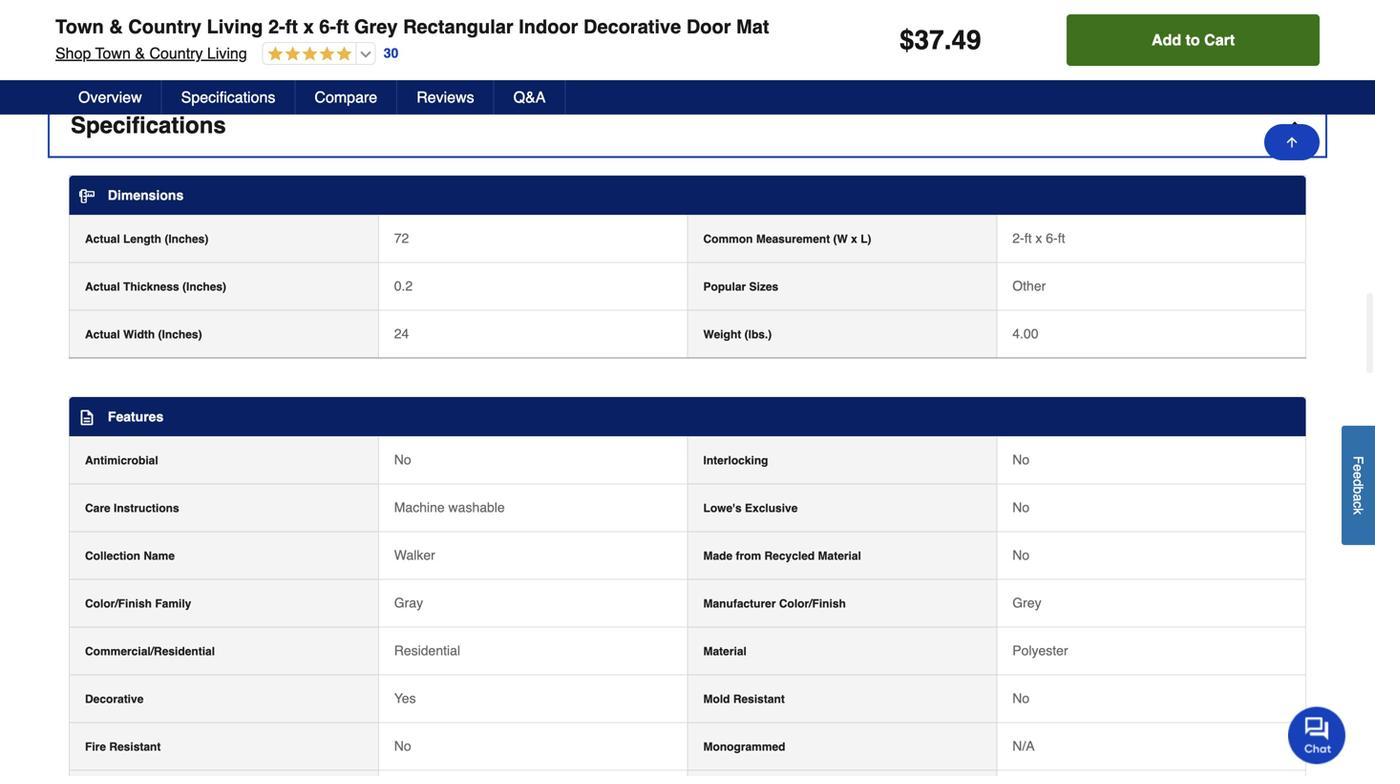 Task type: vqa. For each thing, say whether or not it's contained in the screenshot.
2nd Mixer from the right
no



Task type: describe. For each thing, give the bounding box(es) containing it.
mold resistant
[[703, 693, 785, 706]]

0 horizontal spatial 6-
[[319, 16, 336, 38]]

notes image
[[79, 410, 95, 426]]

cycle
[[262, 44, 293, 60]]

2 color/finish from the left
[[779, 597, 846, 611]]

fire resistant
[[85, 741, 161, 754]]

collection name
[[85, 550, 175, 563]]

no for no
[[1013, 452, 1030, 467]]

1 dry from the left
[[418, 44, 437, 60]]

actual for 24
[[85, 328, 120, 341]]

0 vertical spatial &
[[109, 16, 123, 38]]

door
[[381, 7, 408, 22]]

color/finish family
[[85, 597, 191, 611]]

resistant for mold resistant
[[733, 693, 785, 706]]

wash
[[140, 44, 171, 60]]

recycled
[[765, 550, 815, 563]]

mat
[[736, 16, 769, 38]]

made from recycled material
[[703, 550, 861, 563]]

0 horizontal spatial grey
[[354, 16, 398, 38]]

collection
[[85, 550, 140, 563]]

as
[[226, 7, 240, 22]]

q&a button
[[494, 80, 566, 115]]

shop town & country living
[[55, 44, 247, 62]]

actual width (inches)
[[85, 328, 202, 341]]

1 living from the top
[[207, 16, 263, 38]]

no for yes
[[1013, 691, 1030, 706]]

hang
[[383, 44, 414, 60]]

24
[[394, 326, 409, 341]]

measurement
[[756, 233, 830, 246]]

shop
[[55, 44, 91, 62]]

popular sizes
[[703, 280, 779, 294]]

2-ft x 6-ft
[[1013, 231, 1065, 246]]

residential
[[394, 643, 460, 658]]

door
[[687, 16, 731, 38]]

manufacturer
[[703, 597, 776, 611]]

washable
[[448, 500, 505, 515]]

machine washable
[[394, 500, 505, 515]]

yes
[[394, 691, 416, 706]]

reviews
[[417, 88, 474, 106]]

(w
[[833, 233, 848, 246]]

actual thickness (inches)
[[85, 280, 226, 294]]

thickness
[[123, 280, 179, 294]]

no for walker
[[1013, 548, 1030, 563]]

features
[[108, 409, 164, 424]]

indoor
[[519, 16, 578, 38]]

bath
[[540, 7, 566, 22]]

antimicrobial
[[85, 454, 158, 467]]

fire
[[85, 741, 106, 754]]

high-
[[156, 26, 186, 41]]

2 rug, from the left
[[498, 7, 521, 22]]

f
[[1351, 456, 1366, 464]]

rug
[[570, 7, 589, 22]]

add to cart
[[1152, 31, 1235, 49]]

walker
[[394, 548, 435, 563]]

use
[[200, 7, 222, 22]]

town & country living 2-ft x 6-ft grey rectangular indoor decorative door mat
[[55, 16, 769, 38]]

1 horizontal spatial grey
[[1013, 595, 1042, 611]]

f e e d b a c k
[[1351, 456, 1366, 515]]

$
[[900, 25, 915, 55]]

arrow up image
[[1285, 135, 1300, 150]]

air-
[[456, 44, 475, 60]]

profile
[[341, 7, 377, 22]]

traffic
[[186, 26, 218, 41]]

1 vertical spatial machine
[[394, 500, 445, 515]]

1 vertical spatial town
[[95, 44, 131, 62]]

l)
[[861, 233, 872, 246]]

1 horizontal spatial material
[[818, 550, 861, 563]]

overview button
[[59, 80, 162, 115]]

mat:
[[171, 7, 197, 22]]

not
[[317, 44, 336, 60]]

actual for 0.2
[[85, 280, 120, 294]]

37
[[915, 25, 944, 55]]

exclusive
[[745, 502, 798, 515]]

actual length (inches)
[[85, 233, 209, 246]]

mold
[[703, 693, 730, 706]]

interlocking
[[703, 454, 768, 467]]

1 color/finish from the left
[[85, 597, 152, 611]]

(inches) for 24
[[158, 328, 202, 341]]

polyester
[[1013, 643, 1068, 658]]

weight
[[703, 328, 741, 341]]

care instructions
[[85, 502, 179, 515]]

no for machine washable
[[1013, 500, 1030, 515]]

resistant for fire resistant
[[109, 741, 161, 754]]

k
[[1351, 508, 1366, 515]]

0 horizontal spatial x
[[303, 16, 314, 38]]

kitchen
[[244, 7, 286, 22]]

dimensions
[[108, 188, 184, 203]]

actual for 72
[[85, 233, 120, 246]]

f e e d b a c k button
[[1342, 426, 1375, 545]]

overview
[[78, 88, 142, 106]]

for
[[136, 26, 152, 41]]

a
[[1351, 494, 1366, 502]]

dimensions image
[[79, 189, 95, 204]]

0 horizontal spatial 2-
[[268, 16, 285, 38]]

4.9 stars image
[[263, 46, 352, 64]]



Task type: locate. For each thing, give the bounding box(es) containing it.
0 horizontal spatial material
[[703, 645, 747, 658]]

sizes
[[749, 280, 779, 294]]

(inches) for 0.2
[[182, 280, 226, 294]]

(inches) right width
[[158, 328, 202, 341]]

x
[[303, 16, 314, 38], [1036, 231, 1042, 246], [851, 233, 858, 246]]

&
[[109, 16, 123, 38], [135, 44, 145, 62]]

color/finish
[[85, 597, 152, 611], [779, 597, 846, 611]]

2 horizontal spatial x
[[1036, 231, 1042, 246]]

gray
[[394, 595, 423, 611]]

purpose
[[119, 7, 167, 22]]

resistant right fire at the bottom of the page
[[109, 741, 161, 754]]

1 horizontal spatial dry
[[475, 44, 494, 60]]

actual
[[85, 233, 120, 246], [85, 280, 120, 294], [85, 328, 120, 341]]

add
[[1152, 31, 1182, 49]]

1 vertical spatial grey
[[1013, 595, 1042, 611]]

decorative left door
[[584, 16, 681, 38]]

family
[[155, 597, 191, 611]]

town
[[55, 16, 104, 38], [95, 44, 131, 62]]

0 vertical spatial living
[[207, 16, 263, 38]]

30
[[384, 46, 399, 61]]

e up b on the right bottom
[[1351, 472, 1366, 479]]

1 vertical spatial living
[[207, 44, 247, 62]]

lowe's exclusive
[[703, 502, 798, 515]]

resistant right mold at the bottom of page
[[733, 693, 785, 706]]

6- up other at the top of the page
[[1046, 231, 1058, 246]]

0 vertical spatial 2-
[[268, 16, 285, 38]]

0 vertical spatial 6-
[[319, 16, 336, 38]]

durable
[[86, 26, 133, 41]]

0 vertical spatial specifications
[[181, 88, 275, 106]]

chat invite button image
[[1288, 706, 1347, 765]]

dry right hang
[[418, 44, 437, 60]]

(inches)
[[165, 233, 209, 246], [182, 280, 226, 294], [158, 328, 202, 341]]

multi-purpose mat: use as kitchen rug, low-profile door mat, bedroom rug, or bath rug durable for high-traffic areas machine wash cold on gentle cycle do not bleach hang dry or air-dry flat
[[86, 7, 589, 60]]

1 vertical spatial material
[[703, 645, 747, 658]]

0 vertical spatial town
[[55, 16, 104, 38]]

commercial/residential
[[85, 645, 215, 658]]

do
[[296, 44, 313, 60]]

1 vertical spatial actual
[[85, 280, 120, 294]]

(inches) right thickness
[[182, 280, 226, 294]]

machine down durable
[[86, 44, 137, 60]]

actual left thickness
[[85, 280, 120, 294]]

care
[[85, 502, 110, 515]]

2- up cycle
[[268, 16, 285, 38]]

from
[[736, 550, 761, 563]]

resistant
[[733, 693, 785, 706], [109, 741, 161, 754]]

areas
[[222, 26, 255, 41]]

0 vertical spatial (inches)
[[165, 233, 209, 246]]

1 vertical spatial country
[[149, 44, 203, 62]]

2 living from the top
[[207, 44, 247, 62]]

specifications down gentle
[[181, 88, 275, 106]]

x left l)
[[851, 233, 858, 246]]

color/finish down "recycled"
[[779, 597, 846, 611]]

1 horizontal spatial resistant
[[733, 693, 785, 706]]

actual left length
[[85, 233, 120, 246]]

gentle
[[222, 44, 258, 60]]

country
[[128, 16, 201, 38], [149, 44, 203, 62]]

grey up polyester
[[1013, 595, 1042, 611]]

common
[[703, 233, 753, 246]]

0 vertical spatial decorative
[[584, 16, 681, 38]]

no
[[394, 452, 411, 467], [1013, 452, 1030, 467], [1013, 500, 1030, 515], [1013, 548, 1030, 563], [1013, 691, 1030, 706], [394, 739, 411, 754]]

x left low-
[[303, 16, 314, 38]]

rug, up 'flat'
[[498, 7, 521, 22]]

2 dry from the left
[[475, 44, 494, 60]]

living down the areas
[[207, 44, 247, 62]]

actual left width
[[85, 328, 120, 341]]

other
[[1013, 278, 1046, 294]]

multi-
[[86, 7, 119, 22]]

reviews button
[[398, 80, 494, 115]]

1 horizontal spatial 6-
[[1046, 231, 1058, 246]]

weight (lbs.)
[[703, 328, 772, 341]]

specifications button
[[162, 80, 296, 115], [50, 96, 1326, 156]]

low-
[[316, 7, 341, 22]]

$ 37 . 49
[[900, 25, 981, 55]]

town down durable
[[95, 44, 131, 62]]

lowe's
[[703, 502, 742, 515]]

2 actual from the top
[[85, 280, 120, 294]]

machine
[[86, 44, 137, 60], [394, 500, 445, 515]]

0 vertical spatial actual
[[85, 233, 120, 246]]

flat
[[498, 44, 516, 60]]

1 horizontal spatial or
[[524, 7, 536, 22]]

1 vertical spatial or
[[441, 44, 452, 60]]

living up gentle
[[207, 16, 263, 38]]

rectangular
[[403, 16, 514, 38]]

on
[[203, 44, 218, 60]]

width
[[123, 328, 155, 341]]

0 horizontal spatial resistant
[[109, 741, 161, 754]]

1 horizontal spatial 2-
[[1013, 231, 1025, 246]]

dry left 'flat'
[[475, 44, 494, 60]]

0 horizontal spatial &
[[109, 16, 123, 38]]

country up wash
[[128, 16, 201, 38]]

1 vertical spatial 6-
[[1046, 231, 1058, 246]]

(inches) right length
[[165, 233, 209, 246]]

1 vertical spatial &
[[135, 44, 145, 62]]

0 vertical spatial grey
[[354, 16, 398, 38]]

(lbs.)
[[745, 328, 772, 341]]

1 horizontal spatial rug,
[[498, 7, 521, 22]]

& down the for
[[135, 44, 145, 62]]

name
[[144, 550, 175, 563]]

or left 'bath'
[[524, 7, 536, 22]]

2 vertical spatial actual
[[85, 328, 120, 341]]

1 horizontal spatial decorative
[[584, 16, 681, 38]]

0 vertical spatial resistant
[[733, 693, 785, 706]]

dry
[[418, 44, 437, 60], [475, 44, 494, 60]]

d
[[1351, 479, 1366, 487]]

2- up other at the top of the page
[[1013, 231, 1025, 246]]

grey
[[354, 16, 398, 38], [1013, 595, 1042, 611]]

n/a
[[1013, 739, 1035, 754]]

1 vertical spatial specifications
[[71, 112, 226, 138]]

material right "recycled"
[[818, 550, 861, 563]]

or left air-
[[441, 44, 452, 60]]

common measurement (w x l)
[[703, 233, 872, 246]]

specifications down overview at the top left
[[71, 112, 226, 138]]

1 actual from the top
[[85, 233, 120, 246]]

0 horizontal spatial dry
[[418, 44, 437, 60]]

country down high-
[[149, 44, 203, 62]]

0 vertical spatial machine
[[86, 44, 137, 60]]

1 vertical spatial resistant
[[109, 741, 161, 754]]

0 horizontal spatial or
[[441, 44, 452, 60]]

add to cart button
[[1067, 14, 1320, 66]]

machine up walker in the bottom left of the page
[[394, 500, 445, 515]]

monogrammed
[[703, 741, 786, 754]]

1 vertical spatial decorative
[[85, 693, 144, 706]]

chevron up image
[[1286, 116, 1305, 135]]

(inches) for 72
[[165, 233, 209, 246]]

1 vertical spatial (inches)
[[182, 280, 226, 294]]

color/finish down 'collection'
[[85, 597, 152, 611]]

3 actual from the top
[[85, 328, 120, 341]]

popular
[[703, 280, 746, 294]]

2 vertical spatial (inches)
[[158, 328, 202, 341]]

ft
[[285, 16, 298, 38], [336, 16, 349, 38], [1025, 231, 1032, 246], [1058, 231, 1065, 246]]

material
[[818, 550, 861, 563], [703, 645, 747, 658]]

1 horizontal spatial color/finish
[[779, 597, 846, 611]]

0 vertical spatial material
[[818, 550, 861, 563]]

6-
[[319, 16, 336, 38], [1046, 231, 1058, 246]]

0 horizontal spatial decorative
[[85, 693, 144, 706]]

1 horizontal spatial machine
[[394, 500, 445, 515]]

mat,
[[411, 7, 437, 22]]

length
[[123, 233, 161, 246]]

1 rug, from the left
[[290, 7, 313, 22]]

bleach
[[339, 44, 379, 60]]

72
[[394, 231, 409, 246]]

to
[[1186, 31, 1200, 49]]

machine inside multi-purpose mat: use as kitchen rug, low-profile door mat, bedroom rug, or bath rug durable for high-traffic areas machine wash cold on gentle cycle do not bleach hang dry or air-dry flat
[[86, 44, 137, 60]]

rug, left low-
[[290, 7, 313, 22]]

0 vertical spatial country
[[128, 16, 201, 38]]

1 e from the top
[[1351, 464, 1366, 472]]

compare
[[315, 88, 377, 106]]

0 horizontal spatial machine
[[86, 44, 137, 60]]

1 vertical spatial 2-
[[1013, 231, 1025, 246]]

grey up "bleach"
[[354, 16, 398, 38]]

x up other at the top of the page
[[1036, 231, 1042, 246]]

1 horizontal spatial &
[[135, 44, 145, 62]]

rug,
[[290, 7, 313, 22], [498, 7, 521, 22]]

decorative up fire resistant
[[85, 693, 144, 706]]

instructions
[[114, 502, 179, 515]]

2 e from the top
[[1351, 472, 1366, 479]]

cold
[[175, 44, 200, 60]]

0 horizontal spatial rug,
[[290, 7, 313, 22]]

living
[[207, 16, 263, 38], [207, 44, 247, 62]]

town up shop
[[55, 16, 104, 38]]

& left the for
[[109, 16, 123, 38]]

e
[[1351, 464, 1366, 472], [1351, 472, 1366, 479]]

0 horizontal spatial color/finish
[[85, 597, 152, 611]]

6- up not
[[319, 16, 336, 38]]

4.00
[[1013, 326, 1039, 341]]

manufacturer color/finish
[[703, 597, 846, 611]]

cart
[[1205, 31, 1235, 49]]

1 horizontal spatial x
[[851, 233, 858, 246]]

e up d
[[1351, 464, 1366, 472]]

material up mold at the bottom of page
[[703, 645, 747, 658]]

0 vertical spatial or
[[524, 7, 536, 22]]

q&a
[[514, 88, 546, 106]]



